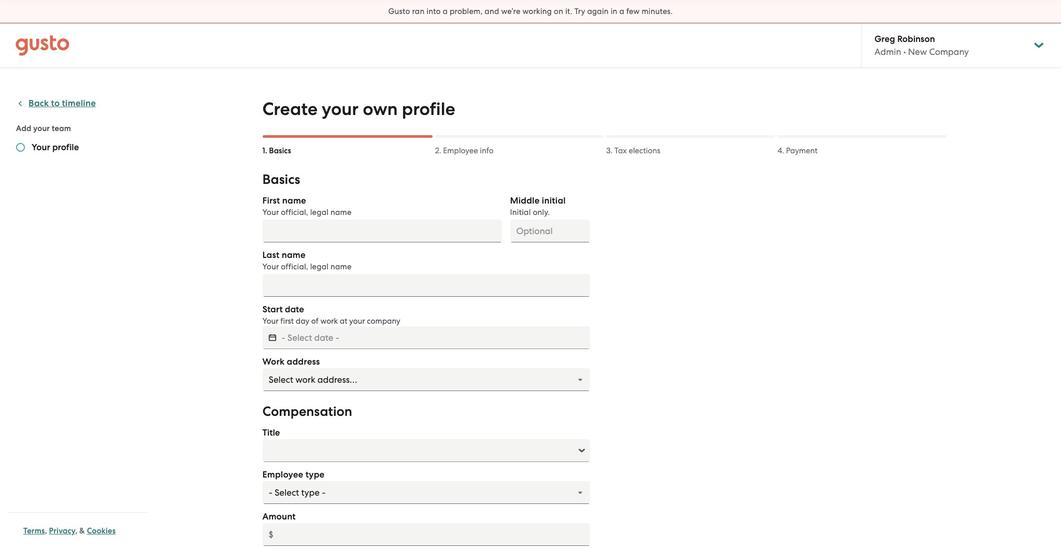 Task type: describe. For each thing, give the bounding box(es) containing it.
working
[[523, 7, 552, 16]]

1 vertical spatial profile
[[52, 142, 79, 153]]

your profile
[[32, 142, 79, 153]]

official, for last name
[[281, 262, 308, 272]]

create your own profile
[[263, 98, 455, 120]]

company
[[930, 47, 969, 57]]

your for last name
[[263, 262, 279, 272]]

2 a from the left
[[620, 7, 625, 16]]

type
[[306, 470, 325, 481]]

legal for first name
[[310, 208, 329, 217]]

name right first
[[282, 195, 306, 206]]

name right last
[[282, 250, 306, 261]]

Start date field
[[282, 327, 590, 349]]

name up first name field
[[331, 208, 352, 217]]

employee type
[[263, 470, 325, 481]]

home image
[[16, 35, 69, 56]]

2 , from the left
[[75, 527, 77, 536]]

title
[[263, 428, 280, 439]]

it.
[[566, 7, 573, 16]]

name up "start date your first day of work at your company"
[[331, 262, 352, 272]]

gusto
[[389, 7, 410, 16]]

last name your official, legal name
[[263, 250, 352, 272]]

minutes.
[[642, 7, 673, 16]]

privacy link
[[49, 527, 75, 536]]

cookies
[[87, 527, 116, 536]]

first
[[263, 195, 280, 206]]

•
[[904, 47, 906, 57]]

own
[[363, 98, 398, 120]]

middle initial initial only.
[[510, 195, 566, 217]]

tax elections
[[615, 146, 661, 156]]

terms
[[23, 527, 45, 536]]

official, for first name
[[281, 208, 308, 217]]

work
[[321, 317, 338, 326]]

back to timeline
[[29, 98, 96, 109]]

Middle initial field
[[510, 220, 590, 243]]

payment
[[786, 146, 818, 156]]

compensation
[[263, 404, 352, 420]]

employee info
[[443, 146, 494, 156]]

0 vertical spatial profile
[[402, 98, 455, 120]]

elections
[[629, 146, 661, 156]]

terms link
[[23, 527, 45, 536]]

your for create
[[322, 98, 359, 120]]

terms , privacy , & cookies
[[23, 527, 116, 536]]

only.
[[533, 208, 550, 217]]

add
[[16, 124, 31, 133]]

create
[[263, 98, 318, 120]]

your inside "start date your first day of work at your company"
[[349, 317, 365, 326]]

day
[[296, 317, 310, 326]]

first name your official, legal name
[[263, 195, 352, 217]]

Last name field
[[263, 274, 590, 297]]

employee for employee info
[[443, 146, 478, 156]]

initial
[[510, 208, 531, 217]]

on
[[554, 7, 564, 16]]

and
[[485, 7, 499, 16]]

admin
[[875, 47, 902, 57]]

problem,
[[450, 7, 483, 16]]

your down add your team
[[32, 142, 50, 153]]

new
[[909, 47, 927, 57]]

company
[[367, 317, 401, 326]]

we're
[[501, 7, 521, 16]]

date
[[285, 304, 304, 315]]

1 vertical spatial basics
[[263, 172, 300, 188]]



Task type: vqa. For each thing, say whether or not it's contained in the screenshot.
leftmost Documents
no



Task type: locate. For each thing, give the bounding box(es) containing it.
your inside "start date your first day of work at your company"
[[263, 317, 279, 326]]

1 vertical spatial your
[[33, 124, 50, 133]]

employee
[[443, 146, 478, 156], [263, 470, 303, 481]]

profile right own
[[402, 98, 455, 120]]

your inside first name your official, legal name
[[263, 208, 279, 217]]

name
[[282, 195, 306, 206], [331, 208, 352, 217], [282, 250, 306, 261], [331, 262, 352, 272]]

tax
[[615, 146, 627, 156]]

1 official, from the top
[[281, 208, 308, 217]]

profile down team
[[52, 142, 79, 153]]

your down first
[[263, 208, 279, 217]]

info
[[480, 146, 494, 156]]

2 vertical spatial your
[[349, 317, 365, 326]]

0 horizontal spatial a
[[443, 7, 448, 16]]

address
[[287, 357, 320, 368]]

check image
[[16, 143, 25, 152]]

in
[[611, 7, 618, 16]]

privacy
[[49, 527, 75, 536]]

0 horizontal spatial ,
[[45, 527, 47, 536]]

legal inside first name your official, legal name
[[310, 208, 329, 217]]

to
[[51, 98, 60, 109]]

0 vertical spatial legal
[[310, 208, 329, 217]]

1 horizontal spatial ,
[[75, 527, 77, 536]]

team
[[52, 124, 71, 133]]

your down start
[[263, 317, 279, 326]]

your left own
[[322, 98, 359, 120]]

cookies button
[[87, 525, 116, 538]]

0 vertical spatial basics
[[269, 146, 291, 156]]

amount
[[263, 512, 296, 522]]

your right at
[[349, 317, 365, 326]]

0 horizontal spatial employee
[[263, 470, 303, 481]]

last
[[263, 250, 280, 261]]

First name field
[[263, 220, 502, 243]]

initial
[[542, 195, 566, 206]]

,
[[45, 527, 47, 536], [75, 527, 77, 536]]

basics down create on the left of page
[[269, 146, 291, 156]]

1 , from the left
[[45, 527, 47, 536]]

basics
[[269, 146, 291, 156], [263, 172, 300, 188]]

robinson
[[898, 34, 935, 45]]

your for add
[[33, 124, 50, 133]]

again
[[587, 7, 609, 16]]

back
[[29, 98, 49, 109]]

legal up "start date your first day of work at your company"
[[310, 262, 329, 272]]

official, up 'last name your official, legal name'
[[281, 208, 308, 217]]

0 vertical spatial official,
[[281, 208, 308, 217]]

basics up first
[[263, 172, 300, 188]]

1 vertical spatial legal
[[310, 262, 329, 272]]

your for start date
[[263, 317, 279, 326]]

profile
[[402, 98, 455, 120], [52, 142, 79, 153]]

0 vertical spatial employee
[[443, 146, 478, 156]]

1 horizontal spatial a
[[620, 7, 625, 16]]

your
[[32, 142, 50, 153], [263, 208, 279, 217], [263, 262, 279, 272], [263, 317, 279, 326]]

ran
[[412, 7, 425, 16]]

employee left type
[[263, 470, 303, 481]]

first
[[281, 317, 294, 326]]

Amount field
[[263, 524, 590, 546]]

greg
[[875, 34, 896, 45]]

greg robinson admin • new company
[[875, 34, 969, 57]]

legal for last name
[[310, 262, 329, 272]]

timeline
[[62, 98, 96, 109]]

official, inside 'last name your official, legal name'
[[281, 262, 308, 272]]

back to timeline button
[[16, 97, 96, 110]]

1 vertical spatial official,
[[281, 262, 308, 272]]

add your team
[[16, 124, 71, 133]]

legal inside 'last name your official, legal name'
[[310, 262, 329, 272]]

1 horizontal spatial profile
[[402, 98, 455, 120]]

legal up 'last name your official, legal name'
[[310, 208, 329, 217]]

at
[[340, 317, 348, 326]]

&
[[79, 527, 85, 536]]

into
[[427, 7, 441, 16]]

0 vertical spatial your
[[322, 98, 359, 120]]

your right add
[[33, 124, 50, 133]]

official,
[[281, 208, 308, 217], [281, 262, 308, 272]]

0 horizontal spatial profile
[[52, 142, 79, 153]]

of
[[311, 317, 319, 326]]

employee left info
[[443, 146, 478, 156]]

2 official, from the top
[[281, 262, 308, 272]]

official, up date
[[281, 262, 308, 272]]

1 vertical spatial employee
[[263, 470, 303, 481]]

calendar outline image
[[269, 333, 276, 343]]

your for first name
[[263, 208, 279, 217]]

1 horizontal spatial employee
[[443, 146, 478, 156]]

1 a from the left
[[443, 7, 448, 16]]

1 legal from the top
[[310, 208, 329, 217]]

gusto ran into a problem, and we're working on it. try again in a few minutes.
[[389, 7, 673, 16]]

try
[[575, 7, 585, 16]]

official, inside first name your official, legal name
[[281, 208, 308, 217]]

a right into
[[443, 7, 448, 16]]

, left the &
[[75, 527, 77, 536]]

work
[[263, 357, 285, 368]]

a
[[443, 7, 448, 16], [620, 7, 625, 16]]

start date your first day of work at your company
[[263, 304, 401, 326]]

few
[[627, 7, 640, 16]]

employee for employee type
[[263, 470, 303, 481]]

start
[[263, 304, 283, 315]]

your
[[322, 98, 359, 120], [33, 124, 50, 133], [349, 317, 365, 326]]

middle
[[510, 195, 540, 206]]

work address
[[263, 357, 320, 368]]

your inside 'last name your official, legal name'
[[263, 262, 279, 272]]

a right in
[[620, 7, 625, 16]]

2 legal from the top
[[310, 262, 329, 272]]

, left privacy link
[[45, 527, 47, 536]]

legal
[[310, 208, 329, 217], [310, 262, 329, 272]]

your down last
[[263, 262, 279, 272]]



